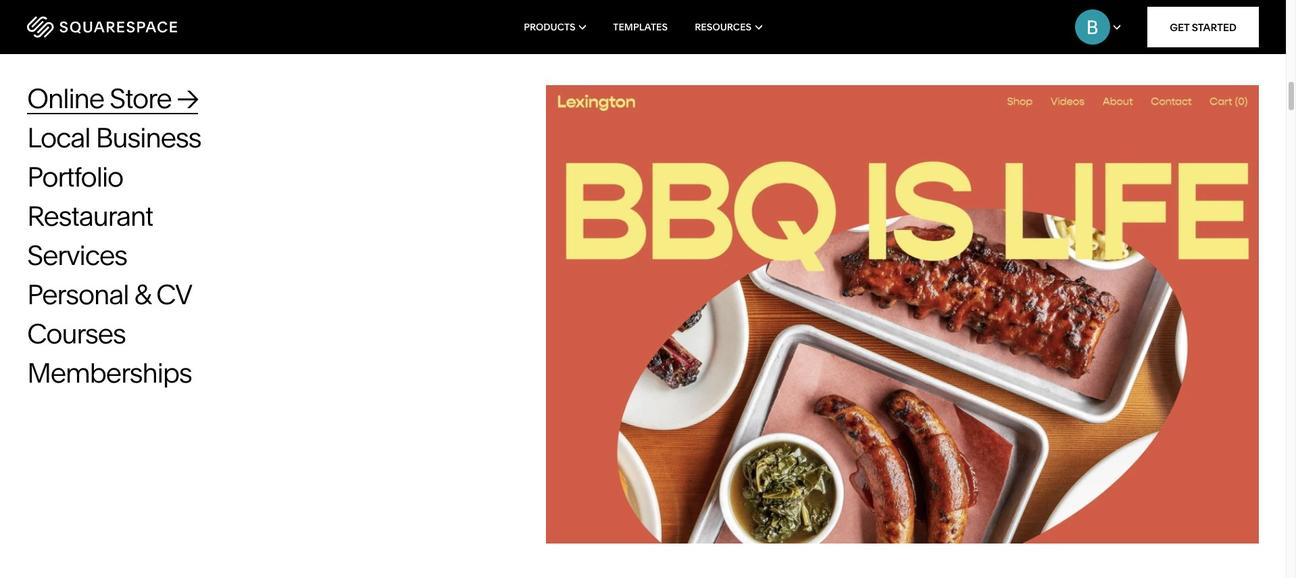 Task type: locate. For each thing, give the bounding box(es) containing it.
templates link
[[613, 0, 668, 54]]

business
[[96, 121, 201, 154]]

courses link
[[27, 317, 152, 350]]

local business link
[[27, 121, 228, 154]]

get started link
[[1148, 7, 1260, 47]]

templates
[[613, 21, 668, 33]]

online
[[27, 82, 104, 115]]

restaurant link
[[27, 199, 180, 232]]

personal & cv link
[[27, 278, 219, 311]]

services
[[27, 238, 127, 272]]

courses
[[27, 317, 125, 350]]

local
[[27, 121, 90, 154]]

store
[[110, 82, 171, 115]]

get started
[[1171, 21, 1237, 33]]

→
[[177, 82, 198, 115]]

portfolio
[[27, 160, 123, 193]]

&
[[134, 278, 151, 311]]



Task type: describe. For each thing, give the bounding box(es) containing it.
resources
[[695, 21, 752, 33]]

cv
[[156, 278, 192, 311]]

squarespace logo link
[[27, 16, 274, 38]]

memberships link
[[27, 356, 218, 389]]

services link
[[27, 238, 154, 272]]

products
[[524, 21, 576, 33]]

online store → local business portfolio restaurant services personal & cv courses memberships
[[27, 82, 201, 389]]

restaurant
[[27, 199, 153, 232]]

portfolio link
[[27, 160, 150, 193]]

started
[[1193, 21, 1237, 33]]

personal
[[27, 278, 129, 311]]

squarespace logo image
[[27, 16, 177, 38]]

memberships
[[27, 356, 192, 389]]

resources button
[[695, 0, 763, 54]]

get
[[1171, 21, 1190, 33]]

products button
[[524, 0, 586, 54]]



Task type: vqa. For each thing, say whether or not it's contained in the screenshot.
preview maca "link"
no



